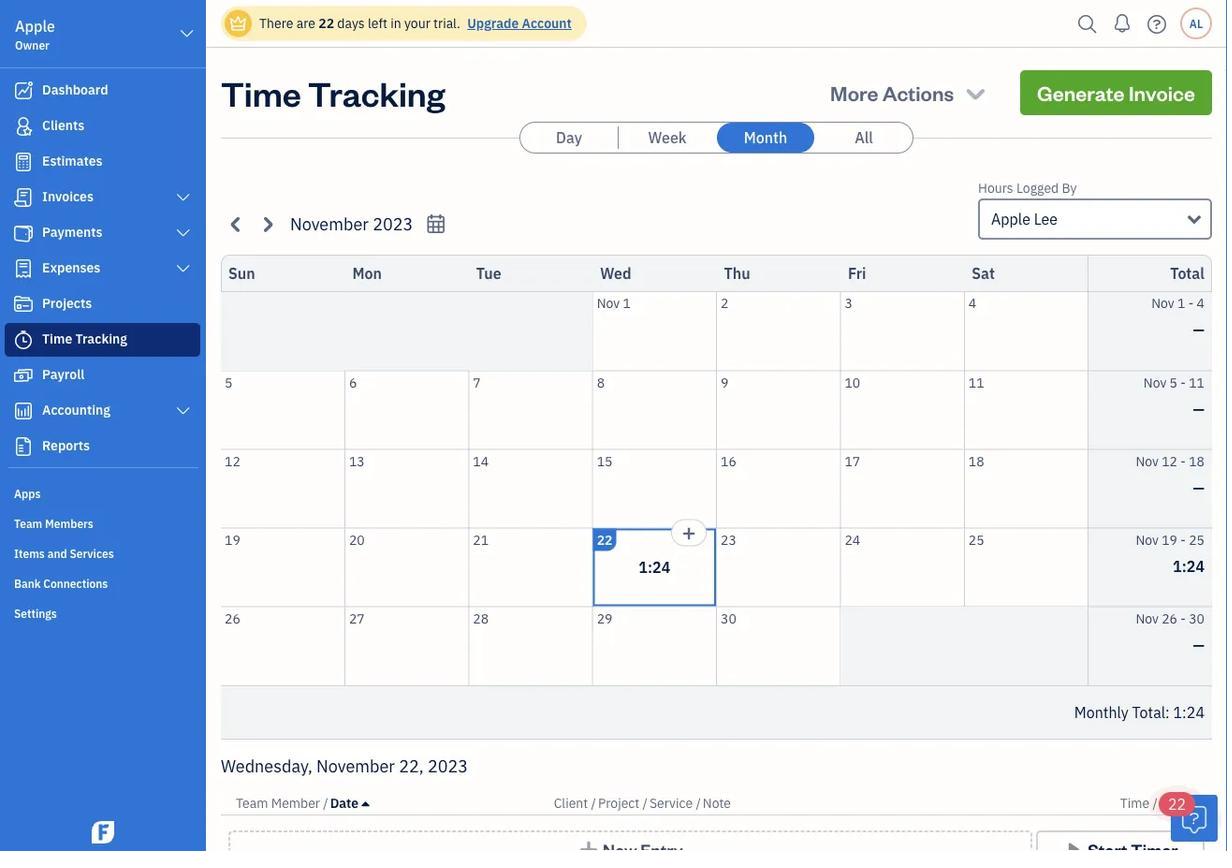 Task type: vqa. For each thing, say whether or not it's contained in the screenshot.
2nd 4 from right
yes



Task type: describe. For each thing, give the bounding box(es) containing it.
nov for nov 12 - 18 —
[[1137, 452, 1159, 470]]

next month image
[[257, 213, 278, 235]]

expense image
[[12, 259, 35, 278]]

nov for nov 19 - 25 1:24
[[1137, 531, 1159, 548]]

4 inside 'button'
[[969, 295, 977, 312]]

1 for nov 1 - 4 —
[[1178, 295, 1186, 312]]

all link
[[816, 123, 913, 153]]

upgrade account link
[[464, 15, 572, 32]]

wed
[[601, 264, 632, 283]]

and
[[47, 546, 67, 561]]

15 button
[[593, 450, 717, 528]]

member
[[271, 795, 320, 812]]

0 vertical spatial november
[[290, 213, 369, 235]]

25 inside button
[[969, 531, 985, 548]]

20 button
[[346, 529, 469, 606]]

are
[[297, 15, 316, 32]]

0 horizontal spatial total
[[1133, 703, 1166, 723]]

28 button
[[469, 607, 593, 686]]

bank connections
[[14, 576, 108, 591]]

19 button
[[221, 529, 345, 606]]

generate invoice button
[[1021, 70, 1213, 115]]

4 / from the left
[[696, 795, 701, 812]]

fri
[[848, 264, 867, 283]]

time inside main element
[[42, 330, 72, 347]]

1 horizontal spatial 2023
[[428, 755, 468, 777]]

week
[[649, 128, 687, 148]]

items and services
[[14, 546, 114, 561]]

accounting link
[[5, 394, 200, 428]]

upgrade
[[468, 15, 519, 32]]

dashboard image
[[12, 81, 35, 100]]

2 vertical spatial time
[[1121, 795, 1150, 812]]

settings
[[14, 606, 57, 621]]

apple lee button
[[979, 199, 1213, 240]]

29 button
[[593, 607, 717, 686]]

new entry image
[[578, 840, 600, 851]]

4 inside nov 1 - 4 —
[[1198, 295, 1205, 312]]

0 vertical spatial tracking
[[308, 70, 445, 115]]

27
[[349, 610, 365, 627]]

26 inside button
[[225, 610, 241, 627]]

money image
[[12, 366, 35, 385]]

21
[[473, 531, 489, 548]]

1 for nov 1
[[623, 295, 631, 312]]

2 / from the left
[[592, 795, 597, 812]]

3
[[845, 295, 853, 312]]

month link
[[717, 123, 815, 153]]

dashboard link
[[5, 74, 200, 108]]

6
[[349, 374, 357, 391]]

- for nov 19 - 25 1:24
[[1181, 531, 1187, 548]]

5 / from the left
[[1153, 795, 1158, 812]]

0 vertical spatial 2023
[[373, 213, 413, 235]]

6 button
[[346, 371, 469, 449]]

nov 5 - 11 —
[[1144, 374, 1205, 419]]

3 / from the left
[[643, 795, 648, 812]]

days
[[338, 15, 365, 32]]

lee
[[1035, 209, 1059, 229]]

status link
[[1160, 795, 1198, 812]]

generate invoice
[[1038, 79, 1196, 106]]

- for nov 12 - 18 —
[[1181, 452, 1187, 470]]

12 inside 'button'
[[225, 452, 241, 470]]

- for nov 1 - 4 —
[[1189, 295, 1194, 312]]

30 button
[[717, 607, 841, 686]]

chevron large down image for payments
[[175, 226, 192, 241]]

team members link
[[5, 509, 200, 537]]

monthly total : 1:24
[[1075, 703, 1205, 723]]

dashboard
[[42, 81, 108, 98]]

crown image
[[229, 14, 248, 33]]

- for nov 5 - 11 —
[[1181, 374, 1187, 391]]

payments
[[42, 223, 103, 241]]

hours logged by
[[979, 179, 1078, 197]]

30 inside button
[[721, 610, 737, 627]]

apple lee
[[992, 209, 1059, 229]]

invoices
[[42, 188, 94, 205]]

:
[[1166, 703, 1171, 723]]

30 inside "nov 26 - 30 —"
[[1190, 610, 1205, 627]]

24
[[845, 531, 861, 548]]

logged
[[1017, 179, 1060, 197]]

8 button
[[593, 371, 717, 449]]

reports
[[42, 437, 90, 454]]

items and services link
[[5, 539, 200, 567]]

owner
[[15, 37, 49, 52]]

expenses link
[[5, 252, 200, 286]]

projects link
[[5, 288, 200, 321]]

29
[[597, 610, 613, 627]]

22 button
[[1160, 792, 1219, 842]]

1 / from the left
[[323, 795, 328, 812]]

by
[[1063, 179, 1078, 197]]

11 inside the nov 5 - 11 —
[[1190, 374, 1205, 391]]

choose a date image
[[426, 213, 447, 235]]

tracking inside main element
[[75, 330, 127, 347]]

9
[[721, 374, 729, 391]]

1 horizontal spatial time tracking
[[221, 70, 445, 115]]

— for nov 12 - 18 —
[[1194, 478, 1205, 497]]

payment image
[[12, 224, 35, 243]]

bank
[[14, 576, 41, 591]]

invoices link
[[5, 181, 200, 214]]

apple for owner
[[15, 16, 55, 36]]

nov for nov 1
[[597, 295, 620, 312]]

8
[[597, 374, 605, 391]]

date
[[330, 795, 359, 812]]

generate
[[1038, 79, 1125, 106]]

15
[[597, 452, 613, 470]]

more
[[831, 79, 879, 106]]

payments link
[[5, 216, 200, 250]]

settings link
[[5, 599, 200, 627]]

wednesday,
[[221, 755, 313, 777]]

25 inside nov 19 - 25 1:24
[[1190, 531, 1205, 548]]

report image
[[12, 437, 35, 456]]

trial.
[[434, 15, 461, 32]]

wednesday, november 22, 2023
[[221, 755, 468, 777]]

— for nov 5 - 11 —
[[1194, 399, 1205, 419]]

in
[[391, 15, 401, 32]]

invoice image
[[12, 188, 35, 207]]

estimate image
[[12, 153, 35, 171]]

members
[[45, 516, 93, 531]]

note
[[703, 795, 732, 812]]

chevron large down image for accounting
[[175, 404, 192, 419]]

5 inside the nov 5 - 11 —
[[1170, 374, 1178, 391]]

10
[[845, 374, 861, 391]]

nov 1 button
[[593, 292, 717, 370]]

20
[[349, 531, 365, 548]]

time tracking link
[[5, 323, 200, 357]]

day
[[556, 128, 583, 148]]

7
[[473, 374, 481, 391]]

bank connections link
[[5, 569, 200, 597]]

14 button
[[469, 450, 593, 528]]

al button
[[1181, 7, 1213, 39]]

freshbooks image
[[88, 821, 118, 844]]

3 button
[[841, 292, 965, 370]]

estimates link
[[5, 145, 200, 179]]

— for nov 1 - 4 —
[[1194, 320, 1205, 340]]

27 button
[[346, 607, 469, 686]]

26 inside "nov 26 - 30 —"
[[1163, 610, 1178, 627]]



Task type: locate. For each thing, give the bounding box(es) containing it.
1 — from the top
[[1194, 320, 1205, 340]]

- inside nov 19 - 25 1:24
[[1181, 531, 1187, 548]]

22,
[[399, 755, 424, 777]]

16 button
[[717, 450, 841, 528]]

1 vertical spatial time tracking
[[42, 330, 127, 347]]

0 vertical spatial add a time entry image
[[310, 365, 325, 387]]

1 12 from the left
[[225, 452, 241, 470]]

0 horizontal spatial 30
[[721, 610, 737, 627]]

1 vertical spatial apple
[[992, 209, 1031, 229]]

nov down nov 1 - 4 —
[[1144, 374, 1167, 391]]

2023 left "choose a date" icon
[[373, 213, 413, 235]]

1 vertical spatial chevron large down image
[[175, 261, 192, 276]]

time tracking inside main element
[[42, 330, 127, 347]]

services
[[70, 546, 114, 561]]

19 inside nov 19 - 25 1:24
[[1163, 531, 1178, 548]]

4 — from the top
[[1194, 635, 1205, 655]]

1 horizontal spatial time
[[221, 70, 301, 115]]

team for team member /
[[236, 795, 268, 812]]

1 11 from the left
[[969, 374, 985, 391]]

1 down wed
[[623, 295, 631, 312]]

1 25 from the left
[[969, 531, 985, 548]]

11 inside 11 button
[[969, 374, 985, 391]]

1 horizontal spatial 5
[[1170, 374, 1178, 391]]

0 vertical spatial chevron large down image
[[175, 226, 192, 241]]

add a time entry image left 6 at the top of the page
[[310, 365, 325, 387]]

nov inside nov 1 - 4 —
[[1152, 295, 1175, 312]]

chevron large down image left the crown "icon"
[[179, 22, 196, 45]]

team inside main element
[[14, 516, 42, 531]]

1 vertical spatial chevron large down image
[[175, 190, 192, 205]]

time left status
[[1121, 795, 1150, 812]]

— inside the nov 5 - 11 —
[[1194, 399, 1205, 419]]

18 button
[[965, 450, 1089, 528]]

chevron large down image for invoices
[[175, 190, 192, 205]]

1 horizontal spatial 12
[[1163, 452, 1178, 470]]

28
[[473, 610, 489, 627]]

estimates
[[42, 152, 103, 170]]

mon
[[353, 264, 382, 283]]

0 horizontal spatial 2023
[[373, 213, 413, 235]]

team for team members
[[14, 516, 42, 531]]

18 inside "button"
[[969, 452, 985, 470]]

/
[[323, 795, 328, 812], [592, 795, 597, 812], [643, 795, 648, 812], [696, 795, 701, 812], [1153, 795, 1158, 812]]

all
[[855, 128, 874, 148]]

13 button
[[346, 450, 469, 528]]

chevron large down image inside accounting link
[[175, 404, 192, 419]]

/ left note link at bottom
[[696, 795, 701, 812]]

13
[[349, 452, 365, 470]]

1 vertical spatial time
[[42, 330, 72, 347]]

11 button
[[965, 371, 1089, 449]]

24 button
[[841, 529, 965, 606]]

— inside "nov 26 - 30 —"
[[1194, 635, 1205, 655]]

time link
[[1121, 795, 1153, 812]]

19 inside button
[[225, 531, 241, 548]]

0 vertical spatial team
[[14, 516, 42, 531]]

resource center badge image
[[1172, 795, 1219, 842]]

7 button
[[469, 371, 593, 449]]

sun
[[229, 264, 255, 283]]

/ left service
[[643, 795, 648, 812]]

0 horizontal spatial 22
[[319, 15, 334, 32]]

chart image
[[12, 402, 35, 421]]

25 down 18 "button"
[[969, 531, 985, 548]]

18 inside nov 12 - 18 —
[[1190, 452, 1205, 470]]

client image
[[12, 117, 35, 136]]

add a time entry image
[[310, 365, 325, 387], [682, 522, 697, 545]]

1:24 down 15 button
[[639, 558, 671, 577]]

11
[[969, 374, 985, 391], [1190, 374, 1205, 391]]

1 horizontal spatial 19
[[1163, 531, 1178, 548]]

nov inside nov 19 - 25 1:24
[[1137, 531, 1159, 548]]

apple down hours
[[992, 209, 1031, 229]]

— for nov 26 - 30 —
[[1194, 635, 1205, 655]]

nov inside button
[[597, 295, 620, 312]]

— up nov 12 - 18 — at the right
[[1194, 399, 1205, 419]]

payroll link
[[5, 359, 200, 392]]

2 19 from the left
[[1163, 531, 1178, 548]]

0 horizontal spatial 19
[[225, 531, 241, 548]]

1 5 from the left
[[225, 374, 233, 391]]

11 down 4 'button'
[[969, 374, 985, 391]]

— up monthly total : 1:24
[[1194, 635, 1205, 655]]

chevron large down image inside payments link
[[175, 226, 192, 241]]

al
[[1190, 16, 1204, 31]]

november
[[290, 213, 369, 235], [317, 755, 395, 777]]

1 horizontal spatial tracking
[[308, 70, 445, 115]]

1:24 inside nov 19 - 25 1:24
[[1174, 556, 1205, 576]]

0 horizontal spatial 26
[[225, 610, 241, 627]]

0 horizontal spatial 4
[[969, 295, 977, 312]]

2 4 from the left
[[1198, 295, 1205, 312]]

18 down 11 button
[[969, 452, 985, 470]]

/ left status link
[[1153, 795, 1158, 812]]

- inside nov 12 - 18 —
[[1181, 452, 1187, 470]]

1
[[623, 295, 631, 312], [1178, 295, 1186, 312]]

nov inside "nov 26 - 30 —"
[[1137, 610, 1159, 627]]

1 vertical spatial team
[[236, 795, 268, 812]]

2 chevron large down image from the top
[[175, 261, 192, 276]]

22 inside 22 1:24
[[597, 531, 613, 548]]

nov for nov 1 - 4 —
[[1152, 295, 1175, 312]]

project link
[[598, 795, 643, 812]]

1:24 up "nov 26 - 30 —"
[[1174, 556, 1205, 576]]

0 horizontal spatial apple
[[15, 16, 55, 36]]

2 vertical spatial 22
[[1169, 795, 1187, 814]]

project
[[598, 795, 640, 812]]

month
[[744, 128, 788, 148]]

start timer image
[[1064, 840, 1085, 851]]

1 vertical spatial add a time entry image
[[682, 522, 697, 545]]

17 button
[[841, 450, 965, 528]]

0 horizontal spatial tracking
[[75, 330, 127, 347]]

chevron large down image up payments link
[[175, 190, 192, 205]]

chevron large down image up reports link
[[175, 404, 192, 419]]

more actions button
[[814, 70, 1006, 115]]

25 down nov 12 - 18 — at the right
[[1190, 531, 1205, 548]]

0 horizontal spatial time tracking
[[42, 330, 127, 347]]

30 down nov 19 - 25 1:24
[[1190, 610, 1205, 627]]

0 horizontal spatial 25
[[969, 531, 985, 548]]

0 horizontal spatial 18
[[969, 452, 985, 470]]

19
[[225, 531, 241, 548], [1163, 531, 1178, 548]]

apple for lee
[[992, 209, 1031, 229]]

caretup image
[[362, 796, 369, 811]]

18 down the nov 5 - 11 —
[[1190, 452, 1205, 470]]

2 25 from the left
[[1190, 531, 1205, 548]]

1 chevron large down image from the top
[[175, 226, 192, 241]]

time tracking down the projects link on the top of the page
[[42, 330, 127, 347]]

22 for 22 1:24
[[597, 531, 613, 548]]

nov for nov 5 - 11 —
[[1144, 374, 1167, 391]]

nov for nov 26 - 30 —
[[1137, 610, 1159, 627]]

2023 right 22,
[[428, 755, 468, 777]]

1 26 from the left
[[225, 610, 241, 627]]

1 horizontal spatial 4
[[1198, 295, 1205, 312]]

/ left 'date'
[[323, 795, 328, 812]]

22 inside dropdown button
[[1169, 795, 1187, 814]]

nov down wed
[[597, 295, 620, 312]]

items
[[14, 546, 45, 561]]

1 30 from the left
[[721, 610, 737, 627]]

2 vertical spatial chevron large down image
[[175, 404, 192, 419]]

2 18 from the left
[[1190, 452, 1205, 470]]

search image
[[1073, 10, 1103, 38]]

team down apps
[[14, 516, 42, 531]]

chevrondown image
[[963, 80, 989, 106]]

25
[[969, 531, 985, 548], [1190, 531, 1205, 548]]

chevron large down image left previous month icon
[[175, 226, 192, 241]]

— up nov 19 - 25 1:24
[[1194, 478, 1205, 497]]

12 inside nov 12 - 18 —
[[1163, 452, 1178, 470]]

14
[[473, 452, 489, 470]]

add a time entry image for 22
[[682, 522, 697, 545]]

30 down 23 "button" on the bottom of the page
[[721, 610, 737, 627]]

time right timer image
[[42, 330, 72, 347]]

1 inside button
[[623, 295, 631, 312]]

1 horizontal spatial 22
[[597, 531, 613, 548]]

— inside nov 1 - 4 —
[[1194, 320, 1205, 340]]

invoice
[[1129, 79, 1196, 106]]

- for nov 26 - 30 —
[[1181, 610, 1187, 627]]

1 horizontal spatial 18
[[1190, 452, 1205, 470]]

chevron large down image
[[179, 22, 196, 45], [175, 190, 192, 205], [175, 404, 192, 419]]

— inside nov 12 - 18 —
[[1194, 478, 1205, 497]]

4
[[969, 295, 977, 312], [1198, 295, 1205, 312]]

21 button
[[469, 529, 593, 606]]

1 horizontal spatial total
[[1171, 264, 1205, 283]]

clients link
[[5, 110, 200, 143]]

2 30 from the left
[[1190, 610, 1205, 627]]

1 horizontal spatial 11
[[1190, 374, 1205, 391]]

2 horizontal spatial 22
[[1169, 795, 1187, 814]]

- inside nov 1 - 4 —
[[1189, 295, 1194, 312]]

status
[[1160, 795, 1198, 812]]

main element
[[0, 0, 253, 851]]

0 horizontal spatial 1
[[623, 295, 631, 312]]

nov down the nov 5 - 11 —
[[1137, 452, 1159, 470]]

1 4 from the left
[[969, 295, 977, 312]]

2 11 from the left
[[1190, 374, 1205, 391]]

1 vertical spatial november
[[317, 755, 395, 777]]

service link
[[650, 795, 696, 812]]

0 horizontal spatial 5
[[225, 374, 233, 391]]

— up the nov 5 - 11 —
[[1194, 320, 1205, 340]]

nov down nov 12 - 18 — at the right
[[1137, 531, 1159, 548]]

1 horizontal spatial 26
[[1163, 610, 1178, 627]]

nov up the nov 5 - 11 —
[[1152, 295, 1175, 312]]

client
[[554, 795, 588, 812]]

1 horizontal spatial 1
[[1178, 295, 1186, 312]]

16
[[721, 452, 737, 470]]

0 vertical spatial 22
[[319, 15, 334, 32]]

- inside the nov 5 - 11 —
[[1181, 374, 1187, 391]]

go to help image
[[1143, 10, 1173, 38]]

12 button
[[221, 450, 345, 528]]

chevron large down image for expenses
[[175, 261, 192, 276]]

0 horizontal spatial time
[[42, 330, 72, 347]]

12
[[225, 452, 241, 470], [1163, 452, 1178, 470]]

notifications image
[[1108, 5, 1138, 42]]

1 horizontal spatial 25
[[1190, 531, 1205, 548]]

total right monthly
[[1133, 703, 1166, 723]]

23
[[721, 531, 737, 548]]

reports link
[[5, 430, 200, 464]]

previous month image
[[226, 213, 247, 235]]

more actions
[[831, 79, 955, 106]]

tracking down the projects link on the top of the page
[[75, 330, 127, 347]]

3 — from the top
[[1194, 478, 1205, 497]]

nov 1
[[597, 295, 631, 312]]

- inside "nov 26 - 30 —"
[[1181, 610, 1187, 627]]

2 horizontal spatial time
[[1121, 795, 1150, 812]]

chevron large down image
[[175, 226, 192, 241], [175, 261, 192, 276]]

tracking
[[308, 70, 445, 115], [75, 330, 127, 347]]

0 vertical spatial time
[[221, 70, 301, 115]]

time
[[221, 70, 301, 115], [42, 330, 72, 347], [1121, 795, 1150, 812]]

11 down nov 1 - 4 —
[[1190, 374, 1205, 391]]

november 2023
[[290, 213, 413, 235]]

0 vertical spatial chevron large down image
[[179, 22, 196, 45]]

apple up owner
[[15, 16, 55, 36]]

add a time entry image left 23
[[682, 522, 697, 545]]

client / project / service / note
[[554, 795, 732, 812]]

2 1 from the left
[[1178, 295, 1186, 312]]

12 down 5 button
[[225, 452, 241, 470]]

0 horizontal spatial add a time entry image
[[310, 365, 325, 387]]

2 12 from the left
[[1163, 452, 1178, 470]]

account
[[522, 15, 572, 32]]

1 horizontal spatial apple
[[992, 209, 1031, 229]]

total up nov 1 - 4 —
[[1171, 264, 1205, 283]]

monthly
[[1075, 703, 1129, 723]]

1 19 from the left
[[225, 531, 241, 548]]

/ right client
[[592, 795, 597, 812]]

november up date link
[[317, 755, 395, 777]]

apple inside dropdown button
[[992, 209, 1031, 229]]

30
[[721, 610, 737, 627], [1190, 610, 1205, 627]]

note link
[[703, 795, 732, 812]]

nov inside the nov 5 - 11 —
[[1144, 374, 1167, 391]]

4 button
[[965, 292, 1089, 370]]

0 horizontal spatial 11
[[969, 374, 985, 391]]

november right next month icon
[[290, 213, 369, 235]]

22
[[319, 15, 334, 32], [597, 531, 613, 548], [1169, 795, 1187, 814]]

nov down nov 19 - 25 1:24
[[1137, 610, 1159, 627]]

1 18 from the left
[[969, 452, 985, 470]]

1 horizontal spatial add a time entry image
[[682, 522, 697, 545]]

1:24 right :
[[1174, 703, 1205, 723]]

0 vertical spatial time tracking
[[221, 70, 445, 115]]

time / status
[[1121, 795, 1198, 812]]

week link
[[619, 123, 717, 153]]

1 horizontal spatial team
[[236, 795, 268, 812]]

22 for 22
[[1169, 795, 1187, 814]]

22 1:24
[[597, 531, 671, 577]]

0 vertical spatial apple
[[15, 16, 55, 36]]

26 button
[[221, 607, 345, 686]]

date link
[[330, 795, 369, 812]]

26 down the '19' button
[[225, 610, 241, 627]]

tracking down left
[[308, 70, 445, 115]]

2 26 from the left
[[1163, 610, 1178, 627]]

2 5 from the left
[[1170, 374, 1178, 391]]

1 vertical spatial 22
[[597, 531, 613, 548]]

actions
[[883, 79, 955, 106]]

1 up the nov 5 - 11 —
[[1178, 295, 1186, 312]]

chevron large down image left sun
[[175, 261, 192, 276]]

nov 26 - 30 —
[[1137, 610, 1205, 655]]

add a time entry image for 5
[[310, 365, 325, 387]]

1 1 from the left
[[623, 295, 631, 312]]

19 down 12 'button'
[[225, 531, 241, 548]]

team down wednesday,
[[236, 795, 268, 812]]

0 horizontal spatial team
[[14, 516, 42, 531]]

—
[[1194, 320, 1205, 340], [1194, 399, 1205, 419], [1194, 478, 1205, 497], [1194, 635, 1205, 655]]

25 button
[[965, 529, 1089, 606]]

18
[[969, 452, 985, 470], [1190, 452, 1205, 470]]

26 down nov 19 - 25 1:24
[[1163, 610, 1178, 627]]

1 vertical spatial total
[[1133, 703, 1166, 723]]

time down there
[[221, 70, 301, 115]]

apple
[[15, 16, 55, 36], [992, 209, 1031, 229]]

project image
[[12, 295, 35, 314]]

1 inside nov 1 - 4 —
[[1178, 295, 1186, 312]]

apple inside main element
[[15, 16, 55, 36]]

nov 12 - 18 —
[[1137, 452, 1205, 497]]

1 vertical spatial 2023
[[428, 755, 468, 777]]

2 — from the top
[[1194, 399, 1205, 419]]

5
[[225, 374, 233, 391], [1170, 374, 1178, 391]]

1 vertical spatial tracking
[[75, 330, 127, 347]]

19 down nov 12 - 18 — at the right
[[1163, 531, 1178, 548]]

accounting
[[42, 401, 110, 419]]

nov inside nov 12 - 18 —
[[1137, 452, 1159, 470]]

23 button
[[717, 529, 841, 606]]

timer image
[[12, 331, 35, 349]]

5 inside button
[[225, 374, 233, 391]]

2 button
[[717, 292, 841, 370]]

time tracking down days
[[221, 70, 445, 115]]

chevron large down image inside invoices link
[[175, 190, 192, 205]]

1 horizontal spatial 30
[[1190, 610, 1205, 627]]

0 vertical spatial total
[[1171, 264, 1205, 283]]

1:24 inside 22 1:24
[[639, 558, 671, 577]]

0 horizontal spatial 12
[[225, 452, 241, 470]]

12 down the nov 5 - 11 —
[[1163, 452, 1178, 470]]



